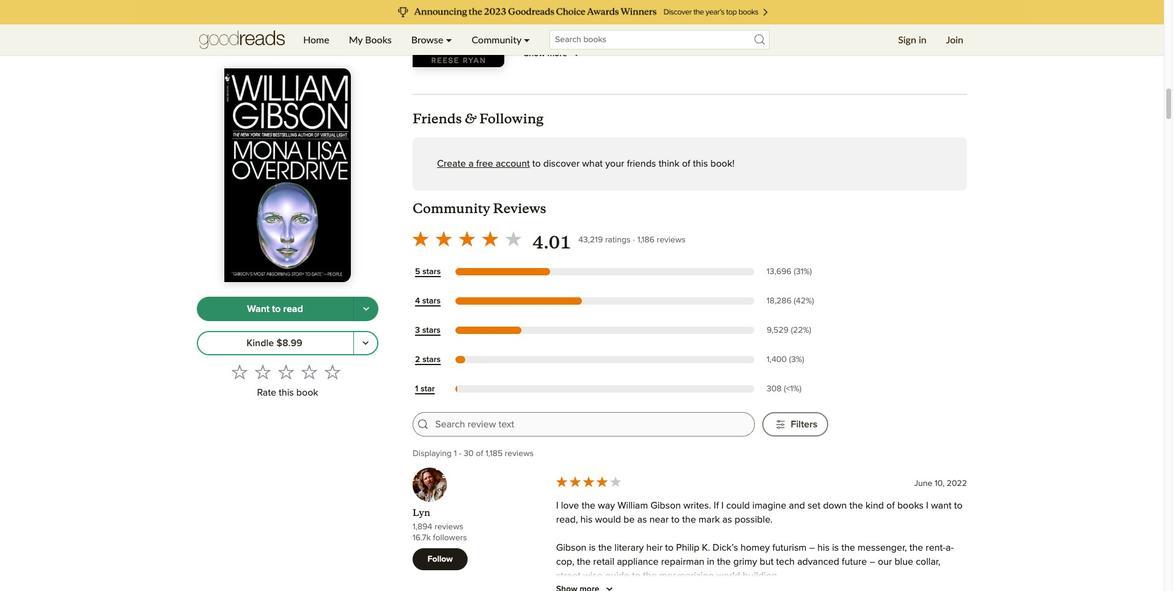 Task type: describe. For each thing, give the bounding box(es) containing it.
1,400 (3%)
[[767, 356, 804, 364]]

4
[[415, 297, 420, 306]]

your
[[605, 159, 624, 169]]

join link
[[936, 24, 973, 55]]

book!
[[711, 159, 735, 169]]

1,186
[[637, 236, 655, 245]]

1 as from the left
[[637, 516, 647, 525]]

my books
[[349, 34, 392, 45]]

0 vertical spatial of
[[682, 159, 690, 169]]

read
[[283, 304, 303, 314]]

1 i from the left
[[556, 501, 559, 511]]

wise
[[583, 572, 603, 582]]

1,400
[[767, 356, 787, 364]]

to down appliance at the bottom of the page
[[632, 572, 641, 582]]

read,
[[556, 516, 578, 525]]

Search review text search field
[[435, 418, 747, 432]]

follow
[[428, 556, 453, 564]]

book cover image
[[413, 0, 504, 67]]

his inside i love the way william gibson writes. if i could imagine and set down the kind of books i want to read, his would be as near to the mark as possible.
[[580, 516, 593, 525]]

(22%)
[[791, 326, 812, 335]]

books
[[897, 501, 924, 511]]

rating 4.01 out of 5 image
[[409, 228, 525, 251]]

the up retail
[[598, 544, 612, 553]]

collar,
[[916, 558, 941, 567]]

way
[[598, 501, 615, 511]]

june
[[914, 480, 933, 488]]

retail
[[593, 558, 614, 567]]

follow button
[[413, 549, 468, 571]]

mark
[[699, 516, 720, 525]]

our
[[878, 558, 892, 567]]

could
[[726, 501, 750, 511]]

▾ for community ▾
[[524, 34, 530, 45]]

mesmerizing
[[659, 572, 714, 582]]

(31%)
[[794, 268, 812, 276]]

2022
[[947, 480, 967, 488]]

1 is from the left
[[589, 544, 596, 553]]

3 stars
[[415, 326, 441, 335]]

the down appliance at the bottom of the page
[[643, 572, 657, 582]]

rent-
[[926, 544, 946, 553]]

and
[[789, 501, 805, 511]]

guide
[[605, 572, 630, 582]]

308 (<1%)
[[767, 385, 802, 394]]

my books link
[[339, 24, 402, 55]]

browse ▾
[[411, 34, 452, 45]]

profile image for lyn. image
[[413, 468, 447, 503]]

reviews
[[493, 201, 546, 217]]

2 is from the left
[[832, 544, 839, 553]]

(3%)
[[789, 356, 804, 364]]

community ▾
[[472, 34, 530, 45]]

book
[[296, 388, 318, 398]]

308
[[767, 385, 782, 394]]

possible.
[[735, 516, 773, 525]]

books
[[365, 34, 392, 45]]

literary
[[615, 544, 644, 553]]

discover the winners for the best books of the year in the 2023 goodreads choice awards image
[[137, 0, 1027, 24]]

the up the collar,
[[910, 544, 923, 553]]

stars for 3 stars
[[422, 326, 441, 335]]

1 horizontal spatial –
[[870, 558, 875, 567]]

&
[[465, 108, 477, 127]]

but
[[760, 558, 774, 567]]

to right near
[[671, 516, 680, 525]]

account
[[496, 159, 530, 169]]

the left way
[[582, 501, 595, 511]]

filters button
[[763, 413, 829, 437]]

2 stars
[[415, 356, 441, 364]]

show more link
[[524, 47, 584, 62]]

the down dick's
[[717, 558, 731, 567]]

number of ratings and percentage of total ratings element for 3 stars
[[764, 325, 829, 337]]

0 horizontal spatial of
[[476, 450, 483, 459]]

writes.
[[684, 501, 711, 511]]

1 horizontal spatial reviews
[[505, 450, 534, 459]]

5
[[415, 268, 420, 276]]

william
[[618, 501, 648, 511]]

rate 1 out of 5 image
[[231, 364, 247, 380]]

13,696
[[767, 268, 792, 276]]

displaying 1 - 30 of 1,185 reviews
[[413, 450, 534, 459]]

create a free account to discover what your friends think of this book!
[[437, 159, 735, 169]]

9,529 (22%)
[[767, 326, 812, 335]]

lyn 1,894 reviews 16.7k followers
[[413, 508, 467, 543]]

lyn link
[[413, 508, 430, 519]]

gibson inside gibson is the literary heir to philip k. dick's homey futurism – his is the messenger, the rent-a- cop, the retail appliance repairman in the grimy but tech advanced future – our blue collar, street wise guide to the mesmerizing world building.
[[556, 544, 587, 553]]

community reviews
[[413, 201, 546, 217]]

43,219 ratings
[[579, 236, 631, 245]]

near
[[650, 516, 669, 525]]

browse
[[411, 34, 443, 45]]

want to read
[[247, 304, 303, 314]]

1 horizontal spatial 1
[[454, 450, 457, 459]]

to inside button
[[272, 304, 281, 314]]

building.
[[743, 572, 779, 582]]

browse ▾ link
[[402, 24, 462, 55]]

(<1%)
[[784, 385, 802, 394]]

show more
[[524, 50, 569, 58]]

create a free account link
[[437, 159, 530, 169]]

advertisement region
[[413, 0, 795, 16]]

lyn
[[413, 508, 430, 519]]

stars for 4 stars
[[422, 297, 441, 306]]

rate this book
[[257, 388, 318, 398]]

june 10, 2022 link
[[914, 480, 967, 488]]

philip
[[676, 544, 700, 553]]

stars for 5 stars
[[422, 268, 441, 276]]

average rating of 4.01 stars. figure
[[409, 228, 579, 255]]

sign
[[898, 34, 916, 45]]

rate
[[257, 388, 276, 398]]

followers
[[433, 534, 467, 543]]

0 vertical spatial –
[[809, 544, 815, 553]]



Task type: locate. For each thing, give the bounding box(es) containing it.
discover
[[543, 159, 580, 169]]

number of ratings and percentage of total ratings element up (22%)
[[764, 296, 829, 307]]

1 horizontal spatial this
[[693, 159, 708, 169]]

1 vertical spatial this
[[279, 388, 294, 398]]

▾ for browse ▾
[[446, 34, 452, 45]]

show
[[524, 50, 545, 58]]

as down could
[[723, 516, 732, 525]]

cop,
[[556, 558, 574, 567]]

kindle $8.99 link
[[197, 331, 354, 356]]

rate 2 out of 5 image
[[255, 364, 271, 380]]

of inside i love the way william gibson writes. if i could imagine and set down the kind of books i want to read, his would be as near to the mark as possible.
[[887, 501, 895, 511]]

1 left - at the bottom left
[[454, 450, 457, 459]]

0 horizontal spatial 1
[[415, 385, 418, 394]]

imagine
[[753, 501, 786, 511]]

1 vertical spatial of
[[476, 450, 483, 459]]

friends & following
[[413, 108, 544, 127]]

3 number of ratings and percentage of total ratings element from the top
[[764, 325, 829, 337]]

2 horizontal spatial i
[[926, 501, 929, 511]]

a
[[469, 159, 474, 169]]

reviews inside figure
[[657, 236, 686, 245]]

30
[[464, 450, 474, 459]]

gibson up near
[[651, 501, 681, 511]]

of right the think
[[682, 159, 690, 169]]

homey
[[741, 544, 770, 553]]

the left the "kind"
[[849, 501, 863, 511]]

3 stars from the top
[[422, 326, 441, 335]]

following
[[479, 111, 544, 127]]

think
[[659, 159, 680, 169]]

community for community reviews
[[413, 201, 490, 217]]

18,286
[[767, 297, 792, 306]]

number of ratings and percentage of total ratings element containing 13,696 (31%)
[[764, 266, 829, 278]]

2 horizontal spatial reviews
[[657, 236, 686, 245]]

4 number of ratings and percentage of total ratings element from the top
[[764, 354, 829, 366]]

0 horizontal spatial this
[[279, 388, 294, 398]]

gibson up cop,
[[556, 544, 587, 553]]

of right '30'
[[476, 450, 483, 459]]

0 horizontal spatial his
[[580, 516, 593, 525]]

4 stars from the top
[[422, 356, 441, 364]]

–
[[809, 544, 815, 553], [870, 558, 875, 567]]

is up advanced
[[832, 544, 839, 553]]

number of ratings and percentage of total ratings element up (<1%)
[[764, 354, 829, 366]]

this
[[693, 159, 708, 169], [279, 388, 294, 398]]

number of ratings and percentage of total ratings element containing 9,529 (22%)
[[764, 325, 829, 337]]

1 star
[[415, 385, 435, 394]]

0 vertical spatial reviews
[[657, 236, 686, 245]]

stars right 5
[[422, 268, 441, 276]]

gibson inside i love the way william gibson writes. if i could imagine and set down the kind of books i want to read, his would be as near to the mark as possible.
[[651, 501, 681, 511]]

number of ratings and percentage of total ratings element up 18,286 (42%)
[[764, 266, 829, 278]]

2 vertical spatial of
[[887, 501, 895, 511]]

0 vertical spatial community
[[472, 34, 521, 45]]

1,894
[[413, 523, 432, 532]]

star
[[421, 385, 435, 394]]

2 ▾ from the left
[[524, 34, 530, 45]]

friends
[[627, 159, 656, 169]]

0 vertical spatial his
[[580, 516, 593, 525]]

stars right 3
[[422, 326, 441, 335]]

number of ratings and percentage of total ratings element containing 18,286 (42%)
[[764, 296, 829, 307]]

2 horizontal spatial of
[[887, 501, 895, 511]]

3
[[415, 326, 420, 335]]

number of ratings and percentage of total ratings element containing 1,400 (3%)
[[764, 354, 829, 366]]

down
[[823, 501, 847, 511]]

▾ right browse
[[446, 34, 452, 45]]

rate 3 out of 5 image
[[278, 364, 294, 380]]

to right "heir"
[[665, 544, 674, 553]]

number of ratings and percentage of total ratings element up (3%)
[[764, 325, 829, 337]]

-
[[459, 450, 462, 459]]

reviews up followers
[[435, 523, 463, 532]]

▾
[[446, 34, 452, 45], [524, 34, 530, 45]]

create
[[437, 159, 466, 169]]

– up advanced
[[809, 544, 815, 553]]

▾ up show
[[524, 34, 530, 45]]

1 horizontal spatial is
[[832, 544, 839, 553]]

stars for 2 stars
[[422, 356, 441, 364]]

1 ▾ from the left
[[446, 34, 452, 45]]

0 vertical spatial 1
[[415, 385, 418, 394]]

1 vertical spatial his
[[818, 544, 830, 553]]

blue
[[895, 558, 913, 567]]

i left want at the bottom of the page
[[926, 501, 929, 511]]

a-
[[946, 544, 954, 553]]

what
[[582, 159, 603, 169]]

his
[[580, 516, 593, 525], [818, 544, 830, 553]]

be
[[624, 516, 635, 525]]

18,286 (42%)
[[767, 297, 814, 306]]

grimy
[[733, 558, 757, 567]]

1 stars from the top
[[422, 268, 441, 276]]

0 horizontal spatial in
[[707, 558, 715, 567]]

want
[[931, 501, 952, 511]]

$8.99
[[277, 338, 302, 348]]

1 vertical spatial gibson
[[556, 544, 587, 553]]

1 left star
[[415, 385, 418, 394]]

43,219 ratings and 1,186 reviews figure
[[579, 232, 686, 247]]

0 horizontal spatial reviews
[[435, 523, 463, 532]]

appliance
[[617, 558, 659, 567]]

number of ratings and percentage of total ratings element
[[764, 266, 829, 278], [764, 296, 829, 307], [764, 325, 829, 337], [764, 354, 829, 366], [764, 384, 829, 395]]

2 vertical spatial reviews
[[435, 523, 463, 532]]

stars right 2
[[422, 356, 441, 364]]

k.
[[702, 544, 710, 553]]

2 as from the left
[[723, 516, 732, 525]]

1 horizontal spatial gibson
[[651, 501, 681, 511]]

the
[[582, 501, 595, 511], [849, 501, 863, 511], [682, 516, 696, 525], [598, 544, 612, 553], [842, 544, 855, 553], [910, 544, 923, 553], [577, 558, 591, 567], [717, 558, 731, 567], [643, 572, 657, 582]]

his inside gibson is the literary heir to philip k. dick's homey futurism – his is the messenger, the rent-a- cop, the retail appliance repairman in the grimy but tech advanced future – our blue collar, street wise guide to the mesmerizing world building.
[[818, 544, 830, 553]]

5 stars
[[415, 268, 441, 276]]

3 i from the left
[[926, 501, 929, 511]]

to left read
[[272, 304, 281, 314]]

to right want at the bottom of the page
[[954, 501, 963, 511]]

1 vertical spatial reviews
[[505, 450, 534, 459]]

home
[[303, 34, 329, 45]]

his right the read, on the bottom of the page
[[580, 516, 593, 525]]

0 vertical spatial gibson
[[651, 501, 681, 511]]

want
[[247, 304, 270, 314]]

i
[[556, 501, 559, 511], [721, 501, 724, 511], [926, 501, 929, 511]]

16.7k
[[413, 534, 431, 543]]

13,696 (31%)
[[767, 268, 812, 276]]

this right rate
[[279, 388, 294, 398]]

ratings
[[605, 236, 631, 245]]

reviews right 1,186
[[657, 236, 686, 245]]

stars
[[422, 268, 441, 276], [422, 297, 441, 306], [422, 326, 441, 335], [422, 356, 441, 364]]

0 horizontal spatial –
[[809, 544, 815, 553]]

0 horizontal spatial i
[[556, 501, 559, 511]]

friends
[[413, 111, 462, 127]]

gibson is the literary heir to philip k. dick's homey futurism – his is the messenger, the rent-a- cop, the retail appliance repairman in the grimy but tech advanced future – our blue collar, street wise guide to the mesmerizing world building.
[[556, 544, 954, 582]]

1 horizontal spatial his
[[818, 544, 830, 553]]

0 horizontal spatial gibson
[[556, 544, 587, 553]]

community ▾ link
[[462, 24, 540, 55]]

5 number of ratings and percentage of total ratings element from the top
[[764, 384, 829, 395]]

2 stars from the top
[[422, 297, 441, 306]]

future
[[842, 558, 867, 567]]

review by lyn element
[[413, 468, 967, 592]]

number of ratings and percentage of total ratings element containing 308 (<1%)
[[764, 384, 829, 395]]

community for community ▾
[[472, 34, 521, 45]]

1 horizontal spatial of
[[682, 159, 690, 169]]

my
[[349, 34, 363, 45]]

number of ratings and percentage of total ratings element for 5 stars
[[764, 266, 829, 278]]

rate this book element
[[197, 361, 378, 403]]

home link
[[293, 24, 339, 55]]

love
[[561, 501, 579, 511]]

1 vertical spatial in
[[707, 558, 715, 567]]

number of ratings and percentage of total ratings element down (3%)
[[764, 384, 829, 395]]

0 horizontal spatial as
[[637, 516, 647, 525]]

0 vertical spatial in
[[919, 34, 927, 45]]

(42%)
[[794, 297, 814, 306]]

sign in link
[[888, 24, 936, 55]]

0 horizontal spatial ▾
[[446, 34, 452, 45]]

sign in
[[898, 34, 927, 45]]

rating 4 out of 5 image
[[555, 476, 622, 489]]

2 number of ratings and percentage of total ratings element from the top
[[764, 296, 829, 307]]

set
[[808, 501, 821, 511]]

is up retail
[[589, 544, 596, 553]]

1 number of ratings and percentage of total ratings element from the top
[[764, 266, 829, 278]]

43,219
[[579, 236, 603, 245]]

gibson
[[651, 501, 681, 511], [556, 544, 587, 553]]

dick's
[[713, 544, 738, 553]]

the down writes.
[[682, 516, 696, 525]]

want to read button
[[197, 297, 354, 322]]

number of ratings and percentage of total ratings element for 1 star
[[764, 384, 829, 395]]

to
[[532, 159, 541, 169], [272, 304, 281, 314], [954, 501, 963, 511], [671, 516, 680, 525], [665, 544, 674, 553], [632, 572, 641, 582]]

in right sign in the top of the page
[[919, 34, 927, 45]]

world
[[717, 572, 740, 582]]

as right "be"
[[637, 516, 647, 525]]

reviews inside the lyn 1,894 reviews 16.7k followers
[[435, 523, 463, 532]]

to right account
[[532, 159, 541, 169]]

of right the "kind"
[[887, 501, 895, 511]]

i left love
[[556, 501, 559, 511]]

of
[[682, 159, 690, 169], [476, 450, 483, 459], [887, 501, 895, 511]]

1 horizontal spatial in
[[919, 34, 927, 45]]

reviews right '1,185'
[[505, 450, 534, 459]]

home image
[[199, 24, 285, 55]]

1 vertical spatial community
[[413, 201, 490, 217]]

stars right "4"
[[422, 297, 441, 306]]

street
[[556, 572, 581, 582]]

is
[[589, 544, 596, 553], [832, 544, 839, 553]]

if
[[714, 501, 719, 511]]

the up wise
[[577, 558, 591, 567]]

10,
[[935, 480, 945, 488]]

1
[[415, 385, 418, 394], [454, 450, 457, 459]]

1 vertical spatial 1
[[454, 450, 457, 459]]

rate 4 out of 5 image
[[301, 364, 317, 380]]

0 vertical spatial this
[[693, 159, 708, 169]]

in inside gibson is the literary heir to philip k. dick's homey futurism – his is the messenger, the rent-a- cop, the retail appliance repairman in the grimy but tech advanced future – our blue collar, street wise guide to the mesmerizing world building.
[[707, 558, 715, 567]]

kind
[[866, 501, 884, 511]]

i right if
[[721, 501, 724, 511]]

1 horizontal spatial i
[[721, 501, 724, 511]]

1 horizontal spatial ▾
[[524, 34, 530, 45]]

– left our
[[870, 558, 875, 567]]

more
[[547, 50, 567, 58]]

Search by book title or ISBN text field
[[550, 30, 770, 50]]

None search field
[[540, 30, 780, 50]]

1 horizontal spatial as
[[723, 516, 732, 525]]

repairman
[[661, 558, 705, 567]]

the up future
[[842, 544, 855, 553]]

rate 5 out of 5 image
[[324, 364, 340, 380]]

1 vertical spatial –
[[870, 558, 875, 567]]

2
[[415, 356, 420, 364]]

in down k.
[[707, 558, 715, 567]]

number of ratings and percentage of total ratings element for 4 stars
[[764, 296, 829, 307]]

this left book!
[[693, 159, 708, 169]]

0 horizontal spatial is
[[589, 544, 596, 553]]

number of ratings and percentage of total ratings element for 2 stars
[[764, 354, 829, 366]]

rating 0 out of 5 group
[[228, 361, 344, 384]]

1,186 reviews
[[637, 236, 686, 245]]

his up advanced
[[818, 544, 830, 553]]

2 i from the left
[[721, 501, 724, 511]]

tech
[[776, 558, 795, 567]]



Task type: vqa. For each thing, say whether or not it's contained in the screenshot.
2nd Number of ratings and percentage of total ratings element from the bottom
yes



